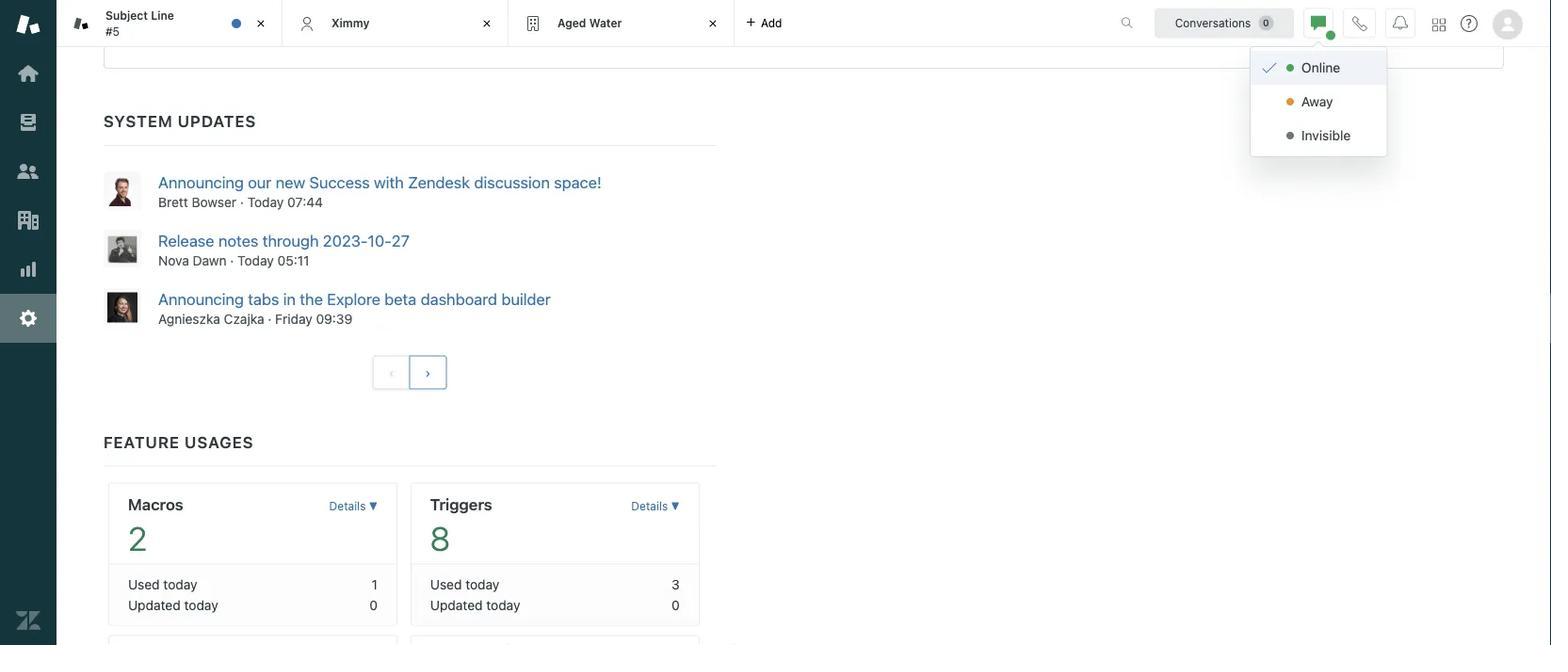Task type: vqa. For each thing, say whether or not it's contained in the screenshot.
Remove icon related to new_customer
no



Task type: describe. For each thing, give the bounding box(es) containing it.
views image
[[16, 110, 41, 135]]

1 vertical spatial in
[[283, 290, 296, 309]]

conversations button
[[1155, 8, 1294, 38]]

today for notes
[[238, 253, 274, 269]]

details for 2
[[329, 500, 366, 513]]

bowser
[[192, 195, 237, 210]]

menu containing online
[[1250, 46, 1388, 157]]

notes
[[218, 232, 258, 250]]

used for 2
[[128, 577, 160, 592]]

8
[[430, 519, 450, 558]]

updates
[[178, 112, 256, 131]]

dashboard
[[421, 290, 497, 309]]

discussion
[[474, 173, 550, 192]]

10-
[[368, 232, 392, 250]]

details ▼ for 8
[[631, 500, 680, 513]]

‹ button
[[373, 356, 410, 390]]

details for 8
[[631, 500, 668, 513]]

0 horizontal spatial in
[[270, 32, 281, 48]]

organizations image
[[16, 208, 41, 233]]

announcing our new success with zendesk discussion space!
[[158, 173, 602, 192]]

announcing tabs in the explore beta dashboard builder
[[158, 290, 551, 309]]

invisible
[[1302, 128, 1351, 143]]

updated for 8
[[430, 597, 483, 613]]

new
[[276, 173, 305, 192]]

reporting image
[[16, 257, 41, 282]]

away
[[1302, 94, 1333, 109]]

triggers
[[430, 495, 492, 514]]

triggers 8
[[430, 495, 492, 558]]

release notes through 2023-10-27
[[158, 232, 410, 250]]

are
[[247, 32, 266, 48]]

release
[[158, 232, 214, 250]]

today 07:44
[[247, 195, 323, 210]]

›
[[425, 365, 431, 380]]

used for 8
[[430, 577, 462, 592]]

zendesk image
[[16, 608, 41, 633]]

system updates
[[104, 112, 256, 131]]

the
[[300, 290, 323, 309]]

brett bowser
[[158, 195, 237, 210]]

space!
[[554, 173, 602, 192]]

ximmy
[[332, 16, 370, 29]]

brett
[[158, 195, 188, 210]]

announcing for announcing tabs in the explore beta dashboard builder
[[158, 290, 244, 309]]

water
[[589, 16, 622, 29]]

zendesk support image
[[16, 12, 41, 37]]

explore
[[327, 290, 380, 309]]

add
[[761, 16, 782, 30]]

customers image
[[16, 159, 41, 184]]

our
[[248, 173, 272, 192]]

aged water
[[558, 16, 622, 29]]

macros 2
[[128, 495, 183, 558]]

close image
[[478, 14, 496, 33]]

0 for 2
[[370, 597, 378, 613]]

agnieszka
[[158, 311, 220, 327]]

09:39
[[316, 311, 353, 327]]

tabs
[[248, 290, 279, 309]]

feature usages
[[104, 433, 254, 452]]

close image inside aged water tab
[[704, 14, 722, 33]]

aged water tab
[[509, 0, 735, 47]]

online
[[1302, 60, 1341, 75]]

#5
[[105, 24, 120, 38]]

zendesk products image
[[1433, 18, 1446, 32]]



Task type: locate. For each thing, give the bounding box(es) containing it.
2
[[128, 519, 147, 558]]

today 05:11
[[238, 253, 309, 269]]

0 horizontal spatial used
[[128, 577, 160, 592]]

notifications image
[[1393, 16, 1408, 31]]

1 horizontal spatial 0
[[672, 597, 680, 613]]

today down notes on the left of the page
[[238, 253, 274, 269]]

› button
[[409, 356, 447, 390]]

0 vertical spatial today
[[247, 195, 284, 210]]

zendesk
[[408, 173, 470, 192]]

today down our
[[247, 195, 284, 210]]

builder
[[501, 290, 551, 309]]

2 used from the left
[[430, 577, 462, 592]]

▼
[[369, 500, 378, 513], [671, 500, 680, 513]]

details ▼ up the 1
[[329, 500, 378, 513]]

friday 09:39
[[275, 311, 353, 327]]

0
[[370, 597, 378, 613], [672, 597, 680, 613]]

aged
[[558, 16, 586, 29]]

used down 2
[[128, 577, 160, 592]]

0 horizontal spatial details
[[329, 500, 366, 513]]

1 used from the left
[[128, 577, 160, 592]]

1
[[372, 577, 378, 592]]

0 vertical spatial announcing
[[158, 173, 244, 192]]

updated today
[[128, 597, 218, 613], [430, 597, 520, 613]]

today
[[247, 195, 284, 210], [238, 253, 274, 269]]

through
[[263, 232, 319, 250]]

1 horizontal spatial in
[[283, 290, 296, 309]]

online menu item
[[1251, 51, 1387, 85]]

details ▼
[[329, 500, 378, 513], [631, 500, 680, 513]]

2 announcing from the top
[[158, 290, 244, 309]]

subject
[[105, 9, 148, 22]]

‹
[[389, 365, 394, 380]]

1 0 from the left
[[370, 597, 378, 613]]

used today down 8 at the left of the page
[[430, 577, 500, 592]]

1 horizontal spatial close image
[[704, 14, 722, 33]]

2 0 from the left
[[672, 597, 680, 613]]

beta
[[385, 290, 417, 309]]

today for our
[[247, 195, 284, 210]]

1 close image from the left
[[251, 14, 270, 33]]

2 updated from the left
[[430, 597, 483, 613]]

get started image
[[16, 61, 41, 86]]

1 announcing from the top
[[158, 173, 244, 192]]

1 horizontal spatial details ▼
[[631, 500, 680, 513]]

0 horizontal spatial updated today
[[128, 597, 218, 613]]

updated today down 8 at the left of the page
[[430, 597, 520, 613]]

1 ▼ from the left
[[369, 500, 378, 513]]

announcing up agnieszka czajka on the left of the page
[[158, 290, 244, 309]]

feature
[[104, 433, 180, 452]]

1 vertical spatial announcing
[[158, 290, 244, 309]]

used today for 2
[[128, 577, 197, 592]]

main element
[[0, 0, 57, 645]]

subject line #5
[[105, 9, 174, 38]]

27
[[392, 232, 410, 250]]

2 updated today from the left
[[430, 597, 520, 613]]

0 horizontal spatial details ▼
[[329, 500, 378, 513]]

announcing up brett bowser
[[158, 173, 244, 192]]

2 ▼ from the left
[[671, 500, 680, 513]]

used down 8 at the left of the page
[[430, 577, 462, 592]]

2023-
[[323, 232, 368, 250]]

details ▼ for 2
[[329, 500, 378, 513]]

1 horizontal spatial details
[[631, 500, 668, 513]]

1 vertical spatial today
[[238, 253, 274, 269]]

tabs tab list
[[57, 0, 1101, 47]]

updated today for 8
[[430, 597, 520, 613]]

0 down the 1
[[370, 597, 378, 613]]

▼ for 8
[[671, 500, 680, 513]]

button displays agent's chat status as online. image
[[1311, 16, 1326, 31]]

0 horizontal spatial close image
[[251, 14, 270, 33]]

1 updated from the left
[[128, 597, 181, 613]]

2 used today from the left
[[430, 577, 500, 592]]

07:44
[[287, 195, 323, 210]]

0 horizontal spatial updated
[[128, 597, 181, 613]]

settings
[[195, 32, 244, 48]]

0 vertical spatial in
[[270, 32, 281, 48]]

dawn
[[193, 253, 227, 269]]

line
[[151, 9, 174, 22]]

close image
[[251, 14, 270, 33], [704, 14, 722, 33]]

▼ for 2
[[369, 500, 378, 513]]

in right are
[[270, 32, 281, 48]]

tab containing subject line
[[57, 0, 283, 47]]

3
[[672, 577, 680, 592]]

nova
[[158, 253, 189, 269]]

updated for 2
[[128, 597, 181, 613]]

details
[[329, 500, 366, 513], [631, 500, 668, 513]]

updated down 2
[[128, 597, 181, 613]]

tab
[[57, 0, 283, 47]]

1 horizontal spatial updated
[[430, 597, 483, 613]]

agnieszka czajka
[[158, 311, 264, 327]]

1 horizontal spatial updated today
[[430, 597, 520, 613]]

1 horizontal spatial ▼
[[671, 500, 680, 513]]

0 for 8
[[672, 597, 680, 613]]

0 horizontal spatial used today
[[128, 577, 197, 592]]

used today
[[128, 577, 197, 592], [430, 577, 500, 592]]

friday
[[275, 311, 312, 327]]

0 down 3
[[672, 597, 680, 613]]

with
[[374, 173, 404, 192]]

in up the friday
[[283, 290, 296, 309]]

0 horizontal spatial ▼
[[369, 500, 378, 513]]

announcing
[[158, 173, 244, 192], [158, 290, 244, 309]]

get help image
[[1461, 15, 1478, 32]]

close image right settings
[[251, 14, 270, 33]]

center.
[[326, 32, 370, 48]]

1 details ▼ from the left
[[329, 500, 378, 513]]

add button
[[735, 0, 794, 46]]

conversations
[[1175, 16, 1251, 30]]

1 horizontal spatial used
[[430, 577, 462, 592]]

macros
[[128, 495, 183, 514]]

updated
[[128, 597, 181, 613], [430, 597, 483, 613]]

menu
[[1250, 46, 1388, 157]]

nova dawn
[[158, 253, 227, 269]]

support
[[142, 32, 191, 48]]

1 horizontal spatial used today
[[430, 577, 500, 592]]

2 close image from the left
[[704, 14, 722, 33]]

2 details from the left
[[631, 500, 668, 513]]

close image left add popup button
[[704, 14, 722, 33]]

admin image
[[16, 306, 41, 331]]

admin
[[284, 32, 322, 48]]

ximmy tab
[[283, 0, 509, 47]]

2 details ▼ from the left
[[631, 500, 680, 513]]

czajka
[[224, 311, 264, 327]]

updated down 8 at the left of the page
[[430, 597, 483, 613]]

1 updated today from the left
[[128, 597, 218, 613]]

0 horizontal spatial 0
[[370, 597, 378, 613]]

today
[[163, 577, 197, 592], [466, 577, 500, 592], [184, 597, 218, 613], [486, 597, 520, 613]]

used today down 2
[[128, 577, 197, 592]]

close image inside tab
[[251, 14, 270, 33]]

system
[[104, 112, 173, 131]]

announcing for announcing our new success with zendesk discussion space!
[[158, 173, 244, 192]]

1 used today from the left
[[128, 577, 197, 592]]

updated today for 2
[[128, 597, 218, 613]]

details ▼ up 3
[[631, 500, 680, 513]]

05:11
[[278, 253, 309, 269]]

in
[[270, 32, 281, 48], [283, 290, 296, 309]]

used
[[128, 577, 160, 592], [430, 577, 462, 592]]

updated today down 2
[[128, 597, 218, 613]]

1 details from the left
[[329, 500, 366, 513]]

▼ up 3
[[671, 500, 680, 513]]

support settings are in admin center.
[[142, 32, 370, 48]]

▼ up the 1
[[369, 500, 378, 513]]

used today for 8
[[430, 577, 500, 592]]

success
[[309, 173, 370, 192]]

usages
[[185, 433, 254, 452]]



